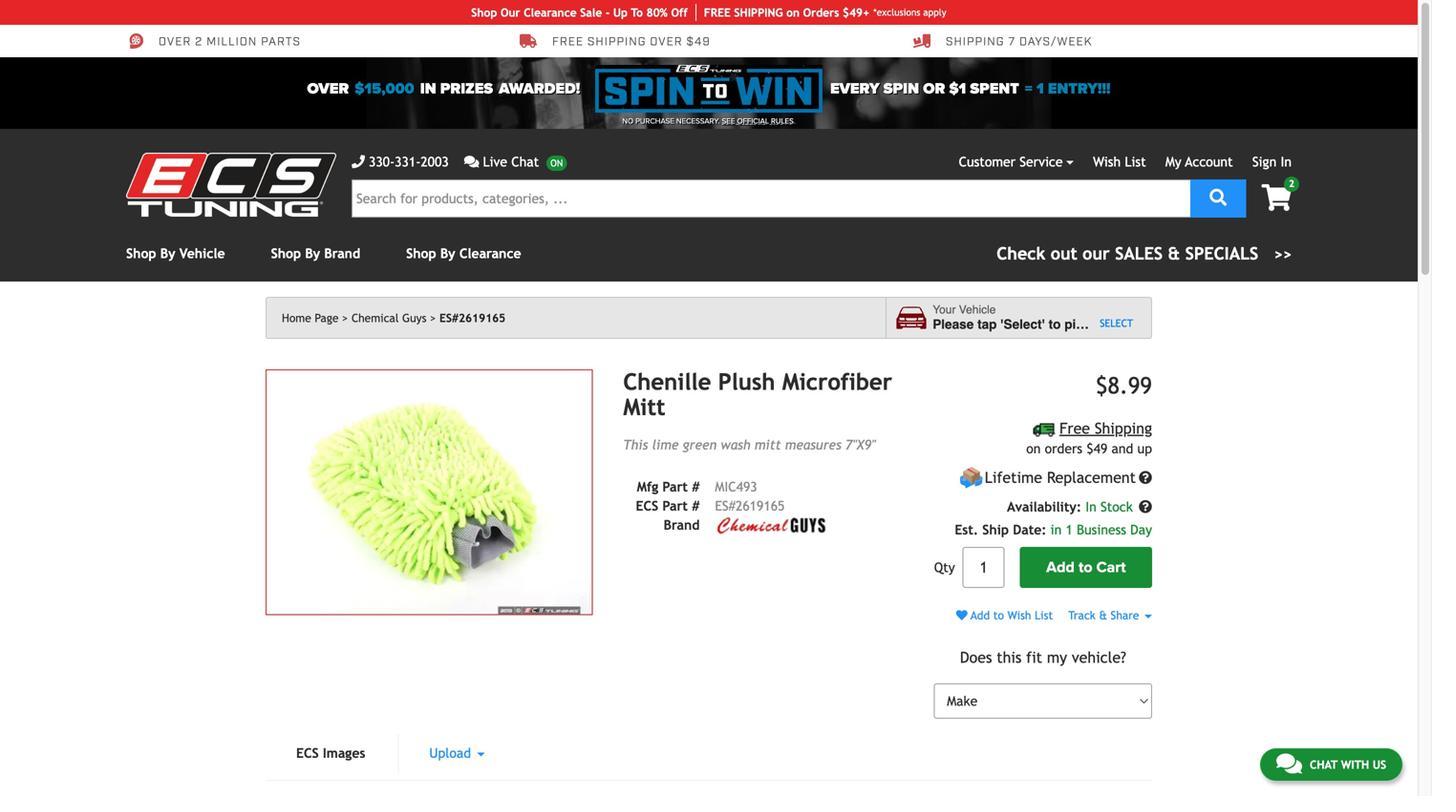Task type: describe. For each thing, give the bounding box(es) containing it.
mitt
[[623, 394, 665, 421]]

0 horizontal spatial vehicle
[[179, 246, 225, 261]]

availability:
[[1007, 500, 1082, 515]]

'select'
[[1001, 317, 1045, 332]]

2619165
[[736, 499, 785, 514]]

live chat link
[[464, 152, 567, 172]]

0 horizontal spatial 1
[[1037, 80, 1044, 98]]

1 # from the top
[[692, 479, 700, 495]]

*exclusions
[[873, 7, 921, 18]]

vehicle inside the your vehicle please tap 'select' to pick a vehicle
[[959, 304, 996, 317]]

8.99
[[1108, 373, 1152, 399]]

1 horizontal spatial wish
[[1093, 154, 1121, 170]]

brand for shop by brand
[[324, 246, 360, 261]]

$1
[[949, 80, 966, 98]]

add to wish list link
[[956, 609, 1053, 623]]

over for over 2 million parts
[[159, 34, 191, 49]]

chat with us link
[[1260, 749, 1403, 782]]

free shipping image
[[1034, 424, 1056, 437]]

date:
[[1013, 523, 1047, 538]]

does
[[960, 649, 992, 667]]

shipping inside free shipping on orders $49 and up
[[1095, 420, 1152, 437]]

Search text field
[[352, 180, 1191, 218]]

& for track
[[1099, 609, 1107, 623]]

free shipping on orders $49 and up
[[1026, 420, 1152, 457]]

up
[[1138, 442, 1152, 457]]

every spin or $1 spent = 1 entry!!!
[[830, 80, 1111, 98]]

shipping 7 days/week link
[[913, 32, 1092, 50]]

by for clearance
[[440, 246, 455, 261]]

es# 2619165 brand
[[664, 499, 785, 533]]

entry!!!
[[1048, 80, 1111, 98]]

brand for es# 2619165 brand
[[664, 518, 700, 533]]

-
[[606, 6, 610, 19]]

sales & specials link
[[997, 241, 1292, 267]]

shop for shop by brand
[[271, 246, 301, 261]]

customer service
[[959, 154, 1063, 170]]

0 vertical spatial on
[[787, 6, 800, 19]]

sales
[[1115, 244, 1163, 264]]

day
[[1131, 523, 1152, 538]]

2 inside 'link'
[[1289, 178, 1295, 189]]

no purchase necessary. see official rules .
[[622, 117, 796, 126]]

shop for shop by clearance
[[406, 246, 436, 261]]

track
[[1068, 609, 1096, 623]]

does this fit my vehicle?
[[960, 649, 1126, 667]]

7
[[1008, 34, 1016, 49]]

your vehicle please tap 'select' to pick a vehicle
[[933, 304, 1149, 332]]

my account link
[[1166, 154, 1233, 170]]

# inside mic493 ecs part #
[[692, 499, 700, 514]]

1 vertical spatial list
[[1035, 609, 1053, 623]]

$49+
[[843, 6, 870, 19]]

chemical guys image
[[715, 516, 830, 537]]

days/week
[[1019, 34, 1092, 49]]

off
[[671, 6, 688, 19]]

0 vertical spatial shipping
[[946, 34, 1005, 49]]

in for sign
[[1281, 154, 1292, 170]]

shop for shop by vehicle
[[126, 246, 156, 261]]

and
[[1112, 442, 1134, 457]]

images
[[323, 746, 365, 762]]

add for add to wish list
[[971, 609, 990, 623]]

home page
[[282, 312, 339, 325]]

shop by brand link
[[271, 246, 360, 261]]

wish list link
[[1093, 154, 1146, 170]]

part inside mic493 ecs part #
[[663, 499, 688, 514]]

or
[[923, 80, 945, 98]]

comments image for chat
[[1276, 753, 1302, 776]]

shop our clearance sale - up to 80% off
[[471, 6, 688, 19]]

shop by clearance
[[406, 246, 521, 261]]

a
[[1094, 317, 1101, 332]]

1 vertical spatial 1
[[1066, 523, 1073, 538]]

free ship ping on orders $49+ *exclusions apply
[[704, 6, 947, 19]]

es#2619165 - mic493 - chenille plush microfiber mitt - this lime green wash mitt measures 7"x9" - chemical guys - audi bmw volkswagen mercedes benz mini porsche image
[[266, 370, 593, 616]]

no
[[622, 117, 634, 126]]

.
[[794, 117, 796, 126]]

stock
[[1101, 500, 1133, 515]]

add to wish list
[[968, 609, 1053, 623]]

sign
[[1253, 154, 1277, 170]]

1 horizontal spatial in
[[1051, 523, 1062, 538]]

business
[[1077, 523, 1126, 538]]

chenille plush microfiber mitt
[[623, 369, 892, 421]]

1 horizontal spatial chat
[[1310, 759, 1338, 772]]

ecs tuning 'spin to win' contest logo image
[[595, 65, 823, 113]]

over
[[650, 34, 683, 49]]

this product is lifetime replacement eligible image
[[960, 466, 983, 490]]

$49 inside free shipping on orders $49 and up
[[1087, 442, 1108, 457]]

this lime green wash mitt measures 7"x9"
[[623, 437, 876, 453]]

please
[[933, 317, 974, 332]]

ecs images
[[296, 746, 365, 762]]

our
[[501, 6, 520, 19]]

mic493 ecs part #
[[636, 479, 757, 514]]

live chat
[[483, 154, 539, 170]]

0 horizontal spatial wish
[[1008, 609, 1031, 623]]

est.
[[955, 523, 978, 538]]

sale
[[580, 6, 602, 19]]

search image
[[1210, 189, 1227, 206]]

upload
[[429, 746, 475, 762]]

share
[[1111, 609, 1139, 623]]

0 vertical spatial list
[[1125, 154, 1146, 170]]

comments image for live
[[464, 155, 479, 169]]

shop by clearance link
[[406, 246, 521, 261]]

upload button
[[399, 735, 515, 773]]

ecs tuning image
[[126, 153, 336, 217]]

vehicle
[[1105, 317, 1149, 332]]

account
[[1185, 154, 1233, 170]]

track & share button
[[1068, 609, 1152, 623]]

to for add to wish list
[[994, 609, 1004, 623]]

chat with us
[[1310, 759, 1386, 772]]

mfg part #
[[637, 479, 700, 495]]

$15,000
[[355, 80, 414, 98]]

2003
[[421, 154, 449, 170]]

lifetime
[[985, 469, 1042, 487]]

shop for shop our clearance sale - up to 80% off
[[471, 6, 497, 19]]

free for shipping
[[552, 34, 584, 49]]

in for availability:
[[1086, 500, 1097, 515]]

on inside free shipping on orders $49 and up
[[1026, 442, 1041, 457]]

mic493
[[715, 479, 757, 495]]

chenille
[[623, 369, 711, 396]]



Task type: locate. For each thing, give the bounding box(es) containing it.
2 part from the top
[[663, 499, 688, 514]]

0 horizontal spatial shipping
[[946, 34, 1005, 49]]

2 down the sign in 'link'
[[1289, 178, 1295, 189]]

shopping cart image
[[1262, 184, 1292, 211]]

1 horizontal spatial clearance
[[524, 6, 577, 19]]

part down the mfg part #
[[663, 499, 688, 514]]

$49 right the over
[[687, 34, 711, 49]]

0 horizontal spatial 2
[[195, 34, 203, 49]]

add to cart button
[[1020, 548, 1152, 589]]

1 vertical spatial comments image
[[1276, 753, 1302, 776]]

wish list
[[1093, 154, 1146, 170]]

& for sales
[[1168, 244, 1180, 264]]

1 horizontal spatial 2
[[1289, 178, 1295, 189]]

phone image
[[352, 155, 365, 169]]

$49 inside free shipping over $49 link
[[687, 34, 711, 49]]

free up orders
[[1060, 420, 1090, 437]]

80%
[[646, 6, 668, 19]]

clearance for our
[[524, 6, 577, 19]]

over
[[159, 34, 191, 49], [307, 80, 349, 98]]

clearance
[[524, 6, 577, 19], [459, 246, 521, 261]]

es#2619165
[[440, 312, 506, 325]]

to left cart
[[1079, 559, 1093, 577]]

1 vertical spatial &
[[1099, 609, 1107, 623]]

1 vertical spatial shipping
[[1095, 420, 1152, 437]]

1 vertical spatial clearance
[[459, 246, 521, 261]]

clearance up es#2619165
[[459, 246, 521, 261]]

availability: in stock
[[1007, 500, 1137, 515]]

over 2 million parts link
[[126, 32, 301, 50]]

0 horizontal spatial comments image
[[464, 155, 479, 169]]

in
[[1281, 154, 1292, 170], [1086, 500, 1097, 515]]

to
[[1049, 317, 1061, 332], [1079, 559, 1093, 577], [994, 609, 1004, 623]]

over for over $15,000 in prizes
[[307, 80, 349, 98]]

& right sales
[[1168, 244, 1180, 264]]

0 vertical spatial chat
[[511, 154, 539, 170]]

1 horizontal spatial list
[[1125, 154, 1146, 170]]

0 horizontal spatial to
[[994, 609, 1004, 623]]

0 horizontal spatial in
[[420, 80, 436, 98]]

ecs inside mic493 ecs part #
[[636, 499, 659, 514]]

2 horizontal spatial by
[[440, 246, 455, 261]]

0 vertical spatial in
[[1281, 154, 1292, 170]]

spin
[[884, 80, 919, 98]]

0 vertical spatial 1
[[1037, 80, 1044, 98]]

add right "heart" icon
[[971, 609, 990, 623]]

add inside button
[[1046, 559, 1075, 577]]

vehicle up tap
[[959, 304, 996, 317]]

1 horizontal spatial shipping
[[1095, 420, 1152, 437]]

1 vertical spatial to
[[1079, 559, 1093, 577]]

7"x9"
[[846, 437, 876, 453]]

green
[[683, 437, 717, 453]]

0 vertical spatial part
[[663, 479, 688, 495]]

million
[[207, 34, 257, 49]]

official
[[737, 117, 769, 126]]

by up es#2619165
[[440, 246, 455, 261]]

lifetime replacement
[[985, 469, 1136, 487]]

page
[[315, 312, 339, 325]]

# left the mic493
[[692, 479, 700, 495]]

1 vertical spatial part
[[663, 499, 688, 514]]

shipping up and
[[1095, 420, 1152, 437]]

add down est. ship date: in 1 business day
[[1046, 559, 1075, 577]]

*exclusions apply link
[[873, 5, 947, 20]]

1 horizontal spatial vehicle
[[959, 304, 996, 317]]

1 part from the top
[[663, 479, 688, 495]]

ship
[[982, 523, 1009, 538]]

1 vertical spatial in
[[1086, 500, 1097, 515]]

0 horizontal spatial over
[[159, 34, 191, 49]]

brand down mic493 ecs part # in the bottom of the page
[[664, 518, 700, 533]]

comments image left the chat with us
[[1276, 753, 1302, 776]]

shop our clearance sale - up to 80% off link
[[471, 4, 696, 21]]

1 vertical spatial 2
[[1289, 178, 1295, 189]]

clearance right "our"
[[524, 6, 577, 19]]

0 vertical spatial brand
[[324, 246, 360, 261]]

1 vertical spatial vehicle
[[959, 304, 996, 317]]

shipping left 7
[[946, 34, 1005, 49]]

to right "heart" icon
[[994, 609, 1004, 623]]

1 horizontal spatial by
[[305, 246, 320, 261]]

0 horizontal spatial list
[[1035, 609, 1053, 623]]

specials
[[1185, 244, 1259, 264]]

every
[[830, 80, 880, 98]]

0 vertical spatial $49
[[687, 34, 711, 49]]

with
[[1341, 759, 1369, 772]]

0 horizontal spatial on
[[787, 6, 800, 19]]

prizes
[[440, 80, 493, 98]]

0 vertical spatial to
[[1049, 317, 1061, 332]]

free shipping over $49 link
[[520, 32, 711, 50]]

sign in
[[1253, 154, 1292, 170]]

1 vertical spatial ecs
[[296, 746, 319, 762]]

part right 'mfg'
[[663, 479, 688, 495]]

wish right service
[[1093, 154, 1121, 170]]

$49 left and
[[1087, 442, 1108, 457]]

plush
[[718, 369, 775, 396]]

my
[[1047, 649, 1067, 667]]

1 horizontal spatial $49
[[1087, 442, 1108, 457]]

1 horizontal spatial in
[[1281, 154, 1292, 170]]

ecs left images
[[296, 746, 319, 762]]

1 horizontal spatial over
[[307, 80, 349, 98]]

on right ping at the right of the page
[[787, 6, 800, 19]]

heart image
[[956, 610, 968, 622]]

330-
[[369, 154, 395, 170]]

mitt
[[755, 437, 781, 453]]

1 vertical spatial in
[[1051, 523, 1062, 538]]

1 vertical spatial over
[[307, 80, 349, 98]]

wish up 'this' on the right bottom of page
[[1008, 609, 1031, 623]]

ecs inside ecs images link
[[296, 746, 319, 762]]

0 vertical spatial clearance
[[524, 6, 577, 19]]

1 vertical spatial brand
[[664, 518, 700, 533]]

1
[[1037, 80, 1044, 98], [1066, 523, 1073, 538]]

1 horizontal spatial 1
[[1066, 523, 1073, 538]]

by for brand
[[305, 246, 320, 261]]

0 vertical spatial add
[[1046, 559, 1075, 577]]

0 vertical spatial in
[[420, 80, 436, 98]]

1 down availability: in stock
[[1066, 523, 1073, 538]]

free inside free shipping on orders $49 and up
[[1060, 420, 1090, 437]]

see
[[722, 117, 735, 126]]

customer service button
[[959, 152, 1074, 172]]

my
[[1166, 154, 1182, 170]]

1 horizontal spatial free
[[1060, 420, 1090, 437]]

shop by vehicle
[[126, 246, 225, 261]]

0 vertical spatial vehicle
[[179, 246, 225, 261]]

vehicle?
[[1072, 649, 1126, 667]]

ping
[[758, 6, 783, 19]]

comments image left live
[[464, 155, 479, 169]]

tap
[[978, 317, 997, 332]]

chemical guys
[[352, 312, 427, 325]]

0 vertical spatial &
[[1168, 244, 1180, 264]]

list left my
[[1125, 154, 1146, 170]]

free
[[704, 6, 731, 19]]

1 horizontal spatial brand
[[664, 518, 700, 533]]

to inside button
[[1079, 559, 1093, 577]]

over left $15,000
[[307, 80, 349, 98]]

add to cart
[[1046, 559, 1126, 577]]

est. ship date: in 1 business day
[[955, 523, 1152, 538]]

your
[[933, 304, 956, 317]]

#
[[692, 479, 700, 495], [692, 499, 700, 514]]

in right sign
[[1281, 154, 1292, 170]]

add for add to cart
[[1046, 559, 1075, 577]]

ecs down 'mfg'
[[636, 499, 659, 514]]

3 by from the left
[[440, 246, 455, 261]]

apply
[[923, 7, 947, 18]]

parts
[[261, 34, 301, 49]]

0 vertical spatial 2
[[195, 34, 203, 49]]

0 horizontal spatial clearance
[[459, 246, 521, 261]]

spent
[[970, 80, 1019, 98]]

by for vehicle
[[160, 246, 175, 261]]

shipping 7 days/week
[[946, 34, 1092, 49]]

list left track
[[1035, 609, 1053, 623]]

select
[[1100, 318, 1133, 330]]

ecs
[[636, 499, 659, 514], [296, 746, 319, 762]]

by up home page link
[[305, 246, 320, 261]]

2 vertical spatial to
[[994, 609, 1004, 623]]

to for add to cart
[[1079, 559, 1093, 577]]

None text field
[[963, 548, 1005, 589]]

free for shipping
[[1060, 420, 1090, 437]]

question circle image
[[1139, 472, 1152, 485]]

ecs images link
[[266, 735, 396, 773]]

by down ecs tuning image on the top
[[160, 246, 175, 261]]

& right track
[[1099, 609, 1107, 623]]

sales & specials
[[1115, 244, 1259, 264]]

to left pick
[[1049, 317, 1061, 332]]

purchase
[[636, 117, 674, 126]]

comments image inside live chat link
[[464, 155, 479, 169]]

2 by from the left
[[305, 246, 320, 261]]

1 vertical spatial chat
[[1310, 759, 1338, 772]]

es#
[[715, 499, 736, 514]]

free down shop our clearance sale - up to 80% off
[[552, 34, 584, 49]]

brand inside the es# 2619165 brand
[[664, 518, 700, 533]]

chemical
[[352, 312, 399, 325]]

1 vertical spatial $49
[[1087, 442, 1108, 457]]

shop by brand
[[271, 246, 360, 261]]

2 link
[[1246, 177, 1299, 213]]

chat right live
[[511, 154, 539, 170]]

1 vertical spatial wish
[[1008, 609, 1031, 623]]

1 horizontal spatial to
[[1049, 317, 1061, 332]]

in down the availability:
[[1051, 523, 1062, 538]]

# left es#
[[692, 499, 700, 514]]

on down free shipping icon
[[1026, 442, 1041, 457]]

0 horizontal spatial chat
[[511, 154, 539, 170]]

0 horizontal spatial ecs
[[296, 746, 319, 762]]

chat left with
[[1310, 759, 1338, 772]]

0 horizontal spatial free
[[552, 34, 584, 49]]

1 horizontal spatial &
[[1168, 244, 1180, 264]]

list
[[1125, 154, 1146, 170], [1035, 609, 1053, 623]]

0 horizontal spatial by
[[160, 246, 175, 261]]

ship
[[734, 6, 758, 19]]

shipping
[[588, 34, 646, 49]]

wash
[[721, 437, 751, 453]]

1 right =
[[1037, 80, 1044, 98]]

question circle image
[[1139, 501, 1152, 514]]

1 vertical spatial #
[[692, 499, 700, 514]]

in left prizes
[[420, 80, 436, 98]]

vehicle down ecs tuning image on the top
[[179, 246, 225, 261]]

to inside the your vehicle please tap 'select' to pick a vehicle
[[1049, 317, 1061, 332]]

0 horizontal spatial add
[[971, 609, 990, 623]]

0 vertical spatial #
[[692, 479, 700, 495]]

lime
[[652, 437, 679, 453]]

my account
[[1166, 154, 1233, 170]]

0 horizontal spatial in
[[1086, 500, 1097, 515]]

comments image inside chat with us link
[[1276, 753, 1302, 776]]

2 left million
[[195, 34, 203, 49]]

0 horizontal spatial &
[[1099, 609, 1107, 623]]

1 horizontal spatial on
[[1026, 442, 1041, 457]]

brand up page
[[324, 246, 360, 261]]

fit
[[1026, 649, 1042, 667]]

0 vertical spatial free
[[552, 34, 584, 49]]

over left million
[[159, 34, 191, 49]]

1 vertical spatial on
[[1026, 442, 1041, 457]]

0 horizontal spatial $49
[[687, 34, 711, 49]]

pick
[[1065, 317, 1091, 332]]

0 horizontal spatial brand
[[324, 246, 360, 261]]

1 horizontal spatial comments image
[[1276, 753, 1302, 776]]

chemical guys link
[[352, 312, 436, 325]]

0 vertical spatial ecs
[[636, 499, 659, 514]]

in up 'business'
[[1086, 500, 1097, 515]]

1 vertical spatial add
[[971, 609, 990, 623]]

over 2 million parts
[[159, 34, 301, 49]]

0 vertical spatial comments image
[[464, 155, 479, 169]]

1 horizontal spatial ecs
[[636, 499, 659, 514]]

service
[[1020, 154, 1063, 170]]

1 vertical spatial free
[[1060, 420, 1090, 437]]

0 vertical spatial wish
[[1093, 154, 1121, 170]]

2 horizontal spatial to
[[1079, 559, 1093, 577]]

shop
[[471, 6, 497, 19], [126, 246, 156, 261], [271, 246, 301, 261], [406, 246, 436, 261]]

2 # from the top
[[692, 499, 700, 514]]

1 by from the left
[[160, 246, 175, 261]]

by
[[160, 246, 175, 261], [305, 246, 320, 261], [440, 246, 455, 261]]

home
[[282, 312, 311, 325]]

1 horizontal spatial add
[[1046, 559, 1075, 577]]

sign in link
[[1253, 154, 1292, 170]]

2
[[195, 34, 203, 49], [1289, 178, 1295, 189]]

clearance for by
[[459, 246, 521, 261]]

comments image
[[464, 155, 479, 169], [1276, 753, 1302, 776]]

0 vertical spatial over
[[159, 34, 191, 49]]



Task type: vqa. For each thing, say whether or not it's contained in the screenshot.
the Free within the Free shipping over $49 link
yes



